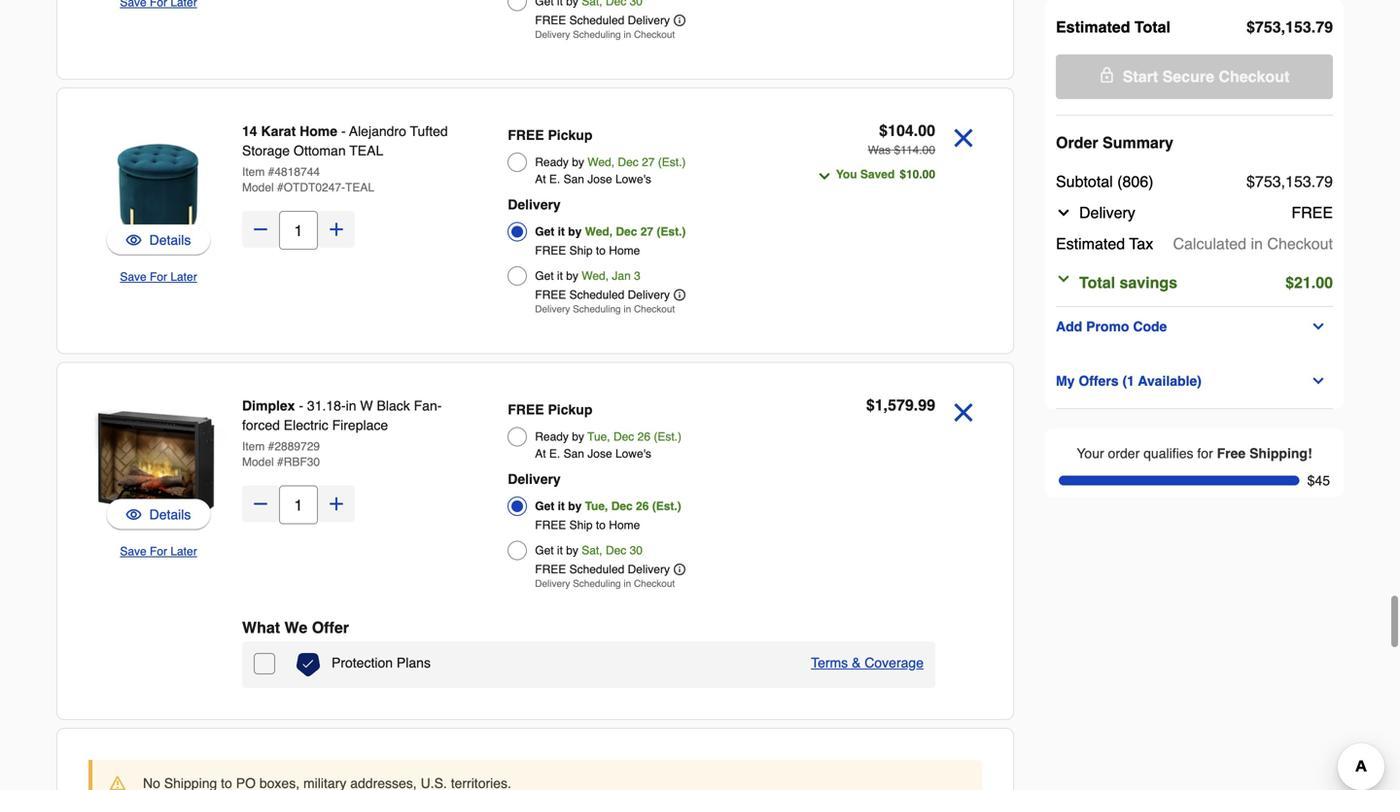 Task type: locate. For each thing, give the bounding box(es) containing it.
scheduling for 31.18-in w black fan- forced electric fireplace
[[573, 578, 621, 590]]

teal for #otdt0247-
[[345, 181, 374, 194]]

0 vertical spatial 753,153
[[1255, 18, 1311, 36]]

3 delivery scheduling in checkout from the top
[[535, 578, 675, 590]]

plus image
[[327, 220, 346, 239], [327, 494, 346, 514]]

at
[[535, 173, 546, 186], [535, 447, 546, 461]]

0 vertical spatial 79
[[1316, 18, 1333, 36]]

dec up the 30
[[611, 500, 633, 513]]

teal for ottoman
[[349, 143, 383, 158]]

0 vertical spatial option group
[[508, 122, 778, 320]]

free scheduled delivery for 31.18-in w black fan- forced electric fireplace
[[535, 563, 670, 577]]

1 estimated from the top
[[1056, 18, 1130, 36]]

2 delivery scheduling in checkout from the top
[[535, 304, 675, 315]]

save down 31.18-in w black fan-forced electric fireplace image
[[120, 545, 146, 559]]

26 up the 30
[[636, 500, 649, 513]]

2 scheduling from the top
[[573, 304, 621, 315]]

1 horizontal spatial -
[[341, 123, 346, 139]]

2 get from the top
[[535, 269, 554, 283]]

by
[[572, 156, 584, 169], [568, 225, 582, 239], [566, 269, 578, 283], [572, 430, 584, 444], [568, 500, 582, 513], [566, 544, 578, 558]]

info image
[[674, 289, 685, 301], [674, 564, 685, 576]]

4 get from the top
[[535, 544, 554, 558]]

79
[[1316, 18, 1333, 36], [1316, 173, 1333, 191]]

1 vertical spatial 79
[[1316, 173, 1333, 191]]

minus image down item #2889729 model #rbf30
[[251, 494, 270, 514]]

2 ready from the top
[[535, 430, 569, 444]]

1 free ship to home from the top
[[535, 244, 640, 258]]

2 vertical spatial home
[[609, 519, 640, 532]]

1 vertical spatial .
[[1311, 173, 1316, 191]]

0 vertical spatial quickview image
[[126, 230, 142, 250]]

0 vertical spatial pickup
[[548, 127, 592, 143]]

1 later from the top
[[170, 270, 197, 284]]

savings
[[1120, 274, 1177, 292]]

get
[[535, 225, 554, 239], [535, 269, 554, 283], [535, 500, 554, 513], [535, 544, 554, 558]]

pickup up ready by wed, dec 27 (est.)
[[548, 127, 592, 143]]

0 vertical spatial info image
[[674, 289, 685, 301]]

1 e. from the top
[[549, 173, 560, 186]]

at e. san jose lowe's
[[535, 173, 651, 186], [535, 447, 651, 461]]

later down the alejandro tufted storage ottoman teal image
[[170, 270, 197, 284]]

0 vertical spatial plus image
[[327, 220, 346, 239]]

(1
[[1122, 373, 1135, 389]]

1 vertical spatial pickup
[[548, 402, 592, 418]]

electric
[[284, 418, 328, 433]]

in
[[624, 29, 631, 40], [1251, 235, 1263, 253], [624, 304, 631, 315], [346, 398, 356, 414], [624, 578, 631, 590]]

753,153 up calculated in checkout
[[1255, 173, 1311, 191]]

0 vertical spatial ship
[[569, 244, 593, 258]]

it for wed, dec 27
[[558, 225, 565, 239]]

model for alejandro tufted storage ottoman teal
[[242, 181, 274, 194]]

.00 up 10
[[919, 143, 935, 157]]

753,153 up start secure checkout on the right
[[1255, 18, 1311, 36]]

1 vertical spatial scheduling
[[573, 304, 621, 315]]

2 vertical spatial delivery scheduling in checkout
[[535, 578, 675, 590]]

3 free scheduled delivery from the top
[[535, 563, 670, 577]]

to
[[596, 244, 606, 258], [596, 519, 606, 532]]

1 lowe's from the top
[[615, 173, 651, 186]]

1 vertical spatial ship
[[569, 519, 593, 532]]

1 remove item image from the top
[[947, 122, 980, 155]]

1 vertical spatial info image
[[674, 564, 685, 576]]

0 vertical spatial jose
[[587, 173, 612, 186]]

order
[[1056, 134, 1098, 152]]

1 at e. san jose lowe's from the top
[[535, 173, 651, 186]]

plus image for stepper number input field with increment and decrement buttons number field related to 1st minus image from the bottom of the page
[[327, 494, 346, 514]]

scheduled down the sat,
[[569, 563, 624, 577]]

0 vertical spatial save for later button
[[120, 267, 197, 287]]

jose down the "ready by tue, dec 26 (est.)"
[[587, 447, 612, 461]]

scheduled for alejandro tufted storage ottoman teal
[[569, 288, 624, 302]]

79 for subtotal (806)
[[1316, 173, 1333, 191]]

2 pickup from the top
[[548, 402, 592, 418]]

chevron down image up add
[[1056, 271, 1071, 287]]

it up get it by sat, dec 30
[[558, 500, 565, 513]]

delivery scheduling in checkout down jan
[[535, 304, 675, 315]]

jose
[[587, 173, 612, 186], [587, 447, 612, 461]]

terms & coverage
[[811, 655, 924, 671]]

1 for from the top
[[150, 270, 167, 284]]

remove item image right 114
[[947, 122, 980, 155]]

0 vertical spatial free pickup
[[508, 127, 592, 143]]

27 up the 3
[[640, 225, 653, 239]]

0 vertical spatial item
[[242, 165, 265, 179]]

minus image down #4818744
[[251, 220, 270, 239]]

2 at from the top
[[535, 447, 546, 461]]

1 vertical spatial free ship to home
[[535, 519, 640, 532]]

available)
[[1138, 373, 1202, 389]]

you saved $ 10 .00
[[836, 168, 935, 181]]

1 ready from the top
[[535, 156, 569, 169]]

lowe's
[[615, 173, 651, 186], [615, 447, 651, 461]]

item down 'storage'
[[242, 165, 265, 179]]

for down the alejandro tufted storage ottoman teal image
[[150, 270, 167, 284]]

model inside item #2889729 model #rbf30
[[242, 456, 274, 469]]

$
[[1246, 18, 1255, 36], [879, 122, 888, 140], [894, 143, 900, 157], [900, 168, 906, 181], [1246, 173, 1255, 191], [1285, 274, 1294, 292], [866, 396, 875, 414]]

2 san from the top
[[563, 447, 584, 461]]

it for tue, dec 26
[[558, 500, 565, 513]]

model down forced
[[242, 456, 274, 469]]

wed, up get it by wed, dec 27 (est.)
[[588, 156, 615, 169]]

scheduled for 31.18-in w black fan- forced electric fireplace
[[569, 563, 624, 577]]

protection plan filled image
[[297, 653, 320, 677]]

by left the sat,
[[566, 544, 578, 558]]

save for later for 31.18-in w black fan- forced electric fireplace
[[120, 545, 197, 559]]

later
[[170, 270, 197, 284], [170, 545, 197, 559]]

model
[[242, 181, 274, 194], [242, 456, 274, 469]]

at e. san jose lowe's down ready by wed, dec 27 (est.)
[[535, 173, 651, 186]]

0 vertical spatial at e. san jose lowe's
[[535, 173, 651, 186]]

quickview image for alejandro tufted storage ottoman teal
[[126, 230, 142, 250]]

1 vertical spatial save for later
[[120, 545, 197, 559]]

1 vertical spatial scheduled
[[569, 288, 624, 302]]

10
[[906, 168, 919, 181]]

1 save for later from the top
[[120, 270, 197, 284]]

1 vertical spatial at
[[535, 447, 546, 461]]

.00
[[914, 122, 935, 140], [919, 143, 935, 157], [919, 168, 935, 181], [1311, 274, 1333, 292]]

option group
[[508, 122, 778, 320], [508, 396, 778, 595]]

get up "get it by wed, jan 3"
[[535, 225, 554, 239]]

753,153 for estimated total
[[1255, 18, 1311, 36]]

free ship to home up "get it by wed, jan 3"
[[535, 244, 640, 258]]

quickview image for 31.18-in w black fan- forced electric fireplace
[[126, 505, 142, 525]]

free scheduled delivery down the sat,
[[535, 563, 670, 577]]

1 save from the top
[[120, 270, 146, 284]]

dec
[[618, 156, 639, 169], [616, 225, 637, 239], [613, 430, 634, 444], [611, 500, 633, 513], [606, 544, 626, 558]]

1 vertical spatial later
[[170, 545, 197, 559]]

free ship to home for alejandro tufted storage ottoman teal
[[535, 244, 640, 258]]

details button
[[106, 225, 211, 256], [126, 230, 191, 250], [106, 499, 211, 530], [126, 505, 191, 525]]

get for get it by wed, dec 27 (est.)
[[535, 225, 554, 239]]

lowe's down the "ready by tue, dec 26 (est.)"
[[615, 447, 651, 461]]

delivery scheduling in checkout for 31.18-in w black fan- forced electric fireplace
[[535, 578, 675, 590]]

at down ready by wed, dec 27 (est.)
[[535, 173, 546, 186]]

chevron down image
[[817, 169, 832, 184], [1056, 205, 1071, 221], [1056, 271, 1071, 287], [1311, 319, 1326, 334]]

2 vertical spatial free scheduled delivery
[[535, 563, 670, 577]]

later for alejandro tufted storage ottoman teal
[[170, 270, 197, 284]]

pickup up the "ready by tue, dec 26 (est.)"
[[548, 402, 592, 418]]

2 free scheduled delivery from the top
[[535, 288, 670, 302]]

1 vertical spatial wed,
[[585, 225, 613, 239]]

2 model from the top
[[242, 456, 274, 469]]

for for alejandro tufted storage ottoman teal
[[150, 270, 167, 284]]

2 details from the top
[[149, 507, 191, 523]]

2 e. from the top
[[549, 447, 560, 461]]

at down the "ready by tue, dec 26 (est.)"
[[535, 447, 546, 461]]

free pickup up ready by wed, dec 27 (est.)
[[508, 127, 592, 143]]

0 vertical spatial at
[[535, 173, 546, 186]]

estimated up secure image
[[1056, 18, 1130, 36]]

2 minus image from the top
[[251, 494, 270, 514]]

2 for from the top
[[150, 545, 167, 559]]

0 vertical spatial lowe's
[[615, 173, 651, 186]]

2 ship from the top
[[569, 519, 593, 532]]

1 vertical spatial details
[[149, 507, 191, 523]]

checkout right secure
[[1219, 68, 1290, 86]]

estimated for estimated total
[[1056, 18, 1130, 36]]

0 vertical spatial teal
[[349, 143, 383, 158]]

wed, for dec
[[585, 225, 613, 239]]

ready for alejandro tufted storage ottoman teal
[[535, 156, 569, 169]]

#4818744
[[268, 165, 320, 179]]

1 vertical spatial teal
[[345, 181, 374, 194]]

2 scheduled from the top
[[569, 288, 624, 302]]

alejandro tufted storage ottoman teal
[[242, 123, 448, 158]]

scheduled
[[569, 14, 624, 27], [569, 288, 624, 302], [569, 563, 624, 577]]

1 vertical spatial remove item image
[[947, 396, 980, 429]]

1 item from the top
[[242, 165, 265, 179]]

1 at from the top
[[535, 173, 546, 186]]

1 san from the top
[[563, 173, 584, 186]]

scheduled down "get it by wed, jan 3"
[[569, 288, 624, 302]]

. for estimated total
[[1311, 18, 1316, 36]]

it for sat, dec 30
[[557, 544, 563, 558]]

99
[[918, 396, 935, 414]]

2 later from the top
[[170, 545, 197, 559]]

$45
[[1307, 473, 1330, 489]]

(est.) down the "ready by tue, dec 26 (est.)"
[[652, 500, 681, 513]]

0 vertical spatial for
[[150, 270, 167, 284]]

jan
[[612, 269, 631, 283]]

2 vertical spatial .
[[914, 396, 918, 414]]

1 vertical spatial save
[[120, 545, 146, 559]]

0 vertical spatial to
[[596, 244, 606, 258]]

plus image down #otdt0247-
[[327, 220, 346, 239]]

dec for 30
[[606, 544, 626, 558]]

0 vertical spatial e.
[[549, 173, 560, 186]]

scheduling
[[573, 29, 621, 40], [573, 304, 621, 315], [573, 578, 621, 590]]

0 vertical spatial total
[[1135, 18, 1171, 36]]

delivery scheduling in checkout down info image
[[535, 29, 675, 40]]

2 to from the top
[[596, 519, 606, 532]]

1 vertical spatial for
[[150, 545, 167, 559]]

2 info image from the top
[[674, 564, 685, 576]]

2 $ 753,153 . 79 from the top
[[1246, 173, 1333, 191]]

total up start
[[1135, 18, 1171, 36]]

0 vertical spatial $ 753,153 . 79
[[1246, 18, 1333, 36]]

$ down calculated in checkout
[[1285, 274, 1294, 292]]

ship up get it by sat, dec 30
[[569, 519, 593, 532]]

get left jan
[[535, 269, 554, 283]]

3 scheduled from the top
[[569, 563, 624, 577]]

1 vertical spatial plus image
[[327, 494, 346, 514]]

it up "get it by wed, jan 3"
[[558, 225, 565, 239]]

-
[[341, 123, 346, 139], [299, 398, 303, 414]]

wed, up "get it by wed, jan 3"
[[585, 225, 613, 239]]

0 vertical spatial .
[[1311, 18, 1316, 36]]

info image for alejandro tufted storage ottoman teal
[[674, 289, 685, 301]]

1 vertical spatial minus image
[[251, 494, 270, 514]]

26
[[637, 430, 650, 444], [636, 500, 649, 513]]

1 scheduling from the top
[[573, 29, 621, 40]]

item inside item #2889729 model #rbf30
[[242, 440, 265, 454]]

dec up jan
[[616, 225, 637, 239]]

remove item image for 31.18-in w black fan- forced electric fireplace
[[947, 396, 980, 429]]

free pickup
[[508, 127, 592, 143], [508, 402, 592, 418]]

teal down alejandro
[[349, 143, 383, 158]]

2 vertical spatial scheduled
[[569, 563, 624, 577]]

- up electric
[[299, 398, 303, 414]]

1 vertical spatial home
[[609, 244, 640, 258]]

1 vertical spatial to
[[596, 519, 606, 532]]

get for get it by sat, dec 30
[[535, 544, 554, 558]]

0 vertical spatial save for later
[[120, 270, 197, 284]]

0 vertical spatial -
[[341, 123, 346, 139]]

save for later button
[[120, 267, 197, 287], [120, 542, 197, 561]]

0 vertical spatial later
[[170, 270, 197, 284]]

0 vertical spatial san
[[563, 173, 584, 186]]

$ 753,153 . 79
[[1246, 18, 1333, 36], [1246, 173, 1333, 191]]

1 vertical spatial 753,153
[[1255, 173, 1311, 191]]

item #2889729 model #rbf30
[[242, 440, 320, 469]]

2 option group from the top
[[508, 396, 778, 595]]

0 vertical spatial scheduling
[[573, 29, 621, 40]]

in for info image
[[624, 29, 631, 40]]

0 horizontal spatial total
[[1079, 274, 1115, 292]]

1 get from the top
[[535, 225, 554, 239]]

lowe's down ready by wed, dec 27 (est.)
[[615, 173, 651, 186]]

ready up get it by wed, dec 27 (est.)
[[535, 156, 569, 169]]

get up get it by sat, dec 30
[[535, 500, 554, 513]]

info image
[[674, 15, 685, 26]]

1 vertical spatial ready
[[535, 430, 569, 444]]

later for 31.18-in w black fan- forced electric fireplace
[[170, 545, 197, 559]]

$ 753,153 . 79 up start secure checkout on the right
[[1246, 18, 1333, 36]]

2 stepper number input field with increment and decrement buttons number field from the top
[[279, 486, 318, 525]]

order summary
[[1056, 134, 1173, 152]]

0 vertical spatial wed,
[[588, 156, 615, 169]]

2 vertical spatial wed,
[[582, 269, 609, 283]]

.
[[1311, 18, 1316, 36], [1311, 173, 1316, 191], [914, 396, 918, 414]]

save for later for alejandro tufted storage ottoman teal
[[120, 270, 197, 284]]

3 get from the top
[[535, 500, 554, 513]]

warning image
[[110, 776, 125, 790]]

e. down ready by wed, dec 27 (est.)
[[549, 173, 560, 186]]

1 save for later button from the top
[[120, 267, 197, 287]]

teal inside alejandro tufted storage ottoman teal
[[349, 143, 383, 158]]

by up get it by sat, dec 30
[[568, 500, 582, 513]]

save down the alejandro tufted storage ottoman teal image
[[120, 270, 146, 284]]

2 quickview image from the top
[[126, 505, 142, 525]]

dec left the 30
[[606, 544, 626, 558]]

1 vertical spatial 26
[[636, 500, 649, 513]]

2 vertical spatial scheduling
[[573, 578, 621, 590]]

Stepper number input field with increment and decrement buttons number field
[[279, 211, 318, 250], [279, 486, 318, 525]]

ship up "get it by wed, jan 3"
[[569, 244, 593, 258]]

for
[[150, 270, 167, 284], [150, 545, 167, 559]]

e. down the "ready by tue, dec 26 (est.)"
[[549, 447, 560, 461]]

minus image
[[251, 220, 270, 239], [251, 494, 270, 514]]

2 free ship to home from the top
[[535, 519, 640, 532]]

later down 31.18-in w black fan-forced electric fireplace image
[[170, 545, 197, 559]]

1 details from the top
[[149, 232, 191, 248]]

home for fan-
[[609, 519, 640, 532]]

1 vertical spatial item
[[242, 440, 265, 454]]

1 vertical spatial delivery scheduling in checkout
[[535, 304, 675, 315]]

0 vertical spatial estimated
[[1056, 18, 1130, 36]]

delivery scheduling in checkout down the sat,
[[535, 578, 675, 590]]

2 753,153 from the top
[[1255, 173, 1311, 191]]

free scheduled delivery left info image
[[535, 14, 670, 27]]

2 plus image from the top
[[327, 494, 346, 514]]

3
[[634, 269, 640, 283]]

item
[[242, 165, 265, 179], [242, 440, 265, 454]]

1 vertical spatial save for later button
[[120, 542, 197, 561]]

item inside "item #4818744 model #otdt0247-teal"
[[242, 165, 265, 179]]

1 vertical spatial san
[[563, 447, 584, 461]]

0 vertical spatial scheduled
[[569, 14, 624, 27]]

to for alejandro tufted storage ottoman teal
[[596, 244, 606, 258]]

1 vertical spatial total
[[1079, 274, 1115, 292]]

0 horizontal spatial -
[[299, 398, 303, 414]]

dec for 27
[[616, 225, 637, 239]]

0 vertical spatial minus image
[[251, 220, 270, 239]]

2 79 from the top
[[1316, 173, 1333, 191]]

2 lowe's from the top
[[615, 447, 651, 461]]

subtotal (806)
[[1056, 173, 1154, 191]]

0 vertical spatial 26
[[637, 430, 650, 444]]

model down 'storage'
[[242, 181, 274, 194]]

1 quickview image from the top
[[126, 230, 142, 250]]

2 at e. san jose lowe's from the top
[[535, 447, 651, 461]]

79 for estimated total
[[1316, 18, 1333, 36]]

1 vertical spatial quickview image
[[126, 505, 142, 525]]

san down ready by wed, dec 27 (est.)
[[563, 173, 584, 186]]

free
[[535, 14, 566, 27], [508, 127, 544, 143], [1291, 204, 1333, 222], [535, 244, 566, 258], [535, 288, 566, 302], [508, 402, 544, 418], [535, 519, 566, 532], [535, 563, 566, 577]]

2 save for later from the top
[[120, 545, 197, 559]]

26 up get it by tue, dec 26 (est.)
[[637, 430, 650, 444]]

san for 31.18-in w black fan- forced electric fireplace
[[563, 447, 584, 461]]

at e. san jose lowe's for alejandro tufted storage ottoman teal
[[535, 173, 651, 186]]

save for later down the alejandro tufted storage ottoman teal image
[[120, 270, 197, 284]]

wed, for jan
[[582, 269, 609, 283]]

0 vertical spatial model
[[242, 181, 274, 194]]

for down 31.18-in w black fan-forced electric fireplace image
[[150, 545, 167, 559]]

remove item image
[[947, 122, 980, 155], [947, 396, 980, 429]]

27 up get it by wed, dec 27 (est.)
[[642, 156, 655, 169]]

1 vertical spatial at e. san jose lowe's
[[535, 447, 651, 461]]

1 jose from the top
[[587, 173, 612, 186]]

1 stepper number input field with increment and decrement buttons number field from the top
[[279, 211, 318, 250]]

2 item from the top
[[242, 440, 265, 454]]

$ down 114
[[900, 168, 906, 181]]

add
[[1056, 319, 1082, 334]]

details
[[149, 232, 191, 248], [149, 507, 191, 523]]

it for wed, jan 3
[[557, 269, 563, 283]]

teal inside "item #4818744 model #otdt0247-teal"
[[345, 181, 374, 194]]

tue, up the sat,
[[585, 500, 608, 513]]

ship
[[569, 244, 593, 258], [569, 519, 593, 532]]

secure image
[[1099, 67, 1115, 83]]

e. for 31.18-in w black fan- forced electric fireplace
[[549, 447, 560, 461]]

2 free pickup from the top
[[508, 402, 592, 418]]

plus image down fireplace
[[327, 494, 346, 514]]

san
[[563, 173, 584, 186], [563, 447, 584, 461]]

1 $ 753,153 . 79 from the top
[[1246, 18, 1333, 36]]

black
[[377, 398, 410, 414]]

1 vertical spatial free scheduled delivery
[[535, 288, 670, 302]]

#rbf30
[[277, 456, 320, 469]]

1 info image from the top
[[674, 289, 685, 301]]

details for 31.18-in w black fan- forced electric fireplace
[[149, 507, 191, 523]]

0 vertical spatial free scheduled delivery
[[535, 14, 670, 27]]

0 vertical spatial delivery scheduling in checkout
[[535, 29, 675, 40]]

item down forced
[[242, 440, 265, 454]]

quickview image
[[126, 230, 142, 250], [126, 505, 142, 525]]

1 vertical spatial jose
[[587, 447, 612, 461]]

get left the sat,
[[535, 544, 554, 558]]

2 save from the top
[[120, 545, 146, 559]]

1 model from the top
[[242, 181, 274, 194]]

you
[[836, 168, 857, 181]]

2 save for later button from the top
[[120, 542, 197, 561]]

0 vertical spatial ready
[[535, 156, 569, 169]]

free ship to home up get it by sat, dec 30
[[535, 519, 640, 532]]

$ up calculated in checkout
[[1246, 173, 1255, 191]]

1 ship from the top
[[569, 244, 593, 258]]

0 vertical spatial stepper number input field with increment and decrement buttons number field
[[279, 211, 318, 250]]

1 vertical spatial estimated
[[1056, 235, 1125, 253]]

1 79 from the top
[[1316, 18, 1333, 36]]

total
[[1135, 18, 1171, 36], [1079, 274, 1115, 292]]

lowe's for alejandro tufted storage ottoman teal
[[615, 173, 651, 186]]

scheduled left info image
[[569, 14, 624, 27]]

0 vertical spatial remove item image
[[947, 122, 980, 155]]

1 pickup from the top
[[548, 127, 592, 143]]

0 vertical spatial details
[[149, 232, 191, 248]]

free pickup up the "ready by tue, dec 26 (est.)"
[[508, 402, 592, 418]]

order
[[1108, 446, 1140, 461]]

by left jan
[[566, 269, 578, 283]]

1 plus image from the top
[[327, 220, 346, 239]]

0 vertical spatial free ship to home
[[535, 244, 640, 258]]

1 753,153 from the top
[[1255, 18, 1311, 36]]

checkout up 21
[[1267, 235, 1333, 253]]

delivery
[[628, 14, 670, 27], [535, 29, 570, 40], [508, 197, 561, 212], [1079, 204, 1135, 222], [628, 288, 670, 302], [535, 304, 570, 315], [508, 472, 561, 487], [628, 563, 670, 577], [535, 578, 570, 590]]

it left the sat,
[[557, 544, 563, 558]]

checkout
[[634, 29, 675, 40], [1219, 68, 1290, 86], [1267, 235, 1333, 253], [634, 304, 675, 315], [634, 578, 675, 590]]

1 vertical spatial $ 753,153 . 79
[[1246, 173, 1333, 191]]

remove item image for alejandro tufted storage ottoman teal
[[947, 122, 980, 155]]

get it by tue, dec 26 (est.)
[[535, 500, 681, 513]]

753,153
[[1255, 18, 1311, 36], [1255, 173, 1311, 191]]

checkout down the 30
[[634, 578, 675, 590]]

fan-
[[414, 398, 442, 414]]

to down get it by tue, dec 26 (est.)
[[596, 519, 606, 532]]

(est.)
[[658, 156, 686, 169], [657, 225, 686, 239], [654, 430, 682, 444], [652, 500, 681, 513]]

save for later button down the alejandro tufted storage ottoman teal image
[[120, 267, 197, 287]]

info image down get it by tue, dec 26 (est.)
[[674, 564, 685, 576]]

1 to from the top
[[596, 244, 606, 258]]

1 vertical spatial option group
[[508, 396, 778, 595]]

(est.) down ready by wed, dec 27 (est.)
[[657, 225, 686, 239]]

total savings
[[1079, 274, 1177, 292]]

1 vertical spatial model
[[242, 456, 274, 469]]

27
[[642, 156, 655, 169], [640, 225, 653, 239]]

2 jose from the top
[[587, 447, 612, 461]]

3 scheduling from the top
[[573, 578, 621, 590]]

remove item image right '99'
[[947, 396, 980, 429]]

jose down ready by wed, dec 27 (est.)
[[587, 173, 612, 186]]

0 vertical spatial save
[[120, 270, 146, 284]]

2 remove item image from the top
[[947, 396, 980, 429]]

offer
[[312, 619, 349, 637]]

home
[[300, 123, 337, 139], [609, 244, 640, 258], [609, 519, 640, 532]]

alejandro tufted storage ottoman teal image
[[88, 120, 228, 260]]

ottoman
[[294, 143, 346, 158]]

stepper number input field with increment and decrement buttons number field down #otdt0247-
[[279, 211, 318, 250]]

1 vertical spatial stepper number input field with increment and decrement buttons number field
[[279, 486, 318, 525]]

1 vertical spatial e.
[[549, 447, 560, 461]]

to down get it by wed, dec 27 (est.)
[[596, 244, 606, 258]]

by for wed, dec 27
[[568, 225, 582, 239]]

(est.) up get it by wed, dec 27 (est.)
[[658, 156, 686, 169]]

ready by wed, dec 27 (est.)
[[535, 156, 686, 169]]

1 option group from the top
[[508, 122, 778, 320]]

1 free pickup from the top
[[508, 127, 592, 143]]

1 vertical spatial lowe's
[[615, 447, 651, 461]]

save for later
[[120, 270, 197, 284], [120, 545, 197, 559]]

by up "get it by wed, jan 3"
[[568, 225, 582, 239]]

1 vertical spatial free pickup
[[508, 402, 592, 418]]

2 estimated from the top
[[1056, 235, 1125, 253]]

ready up get it by tue, dec 26 (est.)
[[535, 430, 569, 444]]

$ 104 .00 was $ 114 .00
[[868, 122, 935, 157]]

model inside "item #4818744 model #otdt0247-teal"
[[242, 181, 274, 194]]

checkout down info image
[[634, 29, 675, 40]]



Task type: vqa. For each thing, say whether or not it's contained in the screenshot.
Rebates link
no



Task type: describe. For each thing, give the bounding box(es) containing it.
$ 1,579 . 99
[[866, 396, 935, 414]]

by for tue, dec 26
[[568, 500, 582, 513]]

item for alejandro tufted storage ottoman teal
[[242, 165, 265, 179]]

was
[[868, 143, 891, 157]]

your
[[1077, 446, 1104, 461]]

. for subtotal (806)
[[1311, 173, 1316, 191]]

storage
[[242, 143, 290, 158]]

checkout inside button
[[1219, 68, 1290, 86]]

free pickup for 31.18-in w black fan- forced electric fireplace
[[508, 402, 592, 418]]

details for alejandro tufted storage ottoman teal
[[149, 232, 191, 248]]

at for 31.18-in w black fan- forced electric fireplace
[[535, 447, 546, 461]]

1 horizontal spatial total
[[1135, 18, 1171, 36]]

1 vertical spatial tue,
[[585, 500, 608, 513]]

.00 up 114
[[914, 122, 935, 140]]

promo
[[1086, 319, 1129, 334]]

scheduling for alejandro tufted storage ottoman teal
[[573, 304, 621, 315]]

1,579
[[875, 396, 914, 414]]

calculated
[[1173, 235, 1246, 253]]

31.18-in w black fan-forced electric fireplace image
[[88, 394, 228, 534]]

code
[[1133, 319, 1167, 334]]

get it by wed, dec 27 (est.)
[[535, 225, 686, 239]]

secure
[[1162, 68, 1214, 86]]

jose for alejandro tufted storage ottoman teal
[[587, 173, 612, 186]]

.00 down calculated in checkout
[[1311, 274, 1333, 292]]

dec up get it by wed, dec 27 (est.)
[[618, 156, 639, 169]]

by for sat, dec 30
[[566, 544, 578, 558]]

jose for 31.18-in w black fan- forced electric fireplace
[[587, 447, 612, 461]]

.00 down 114
[[919, 168, 935, 181]]

get for get it by wed, jan 3
[[535, 269, 554, 283]]

coverage
[[865, 655, 924, 671]]

free ship to home for 31.18-in w black fan- forced electric fireplace
[[535, 519, 640, 532]]

by up get it by wed, dec 27 (est.)
[[572, 156, 584, 169]]

by up get it by tue, dec 26 (est.)
[[572, 430, 584, 444]]

dimplex
[[242, 398, 295, 414]]

free scheduled delivery for alejandro tufted storage ottoman teal
[[535, 288, 670, 302]]

we
[[284, 619, 307, 637]]

1 scheduled from the top
[[569, 14, 624, 27]]

21
[[1294, 274, 1311, 292]]

#2889729
[[268, 440, 320, 454]]

at for alejandro tufted storage ottoman teal
[[535, 173, 546, 186]]

plans
[[397, 655, 431, 671]]

estimated total
[[1056, 18, 1171, 36]]

dec up get it by tue, dec 26 (est.)
[[613, 430, 634, 444]]

0 vertical spatial tue,
[[587, 430, 610, 444]]

at e. san jose lowe's for 31.18-in w black fan- forced electric fireplace
[[535, 447, 651, 461]]

1 vertical spatial -
[[299, 398, 303, 414]]

fireplace
[[332, 418, 388, 433]]

what
[[242, 619, 280, 637]]

$ 21 .00
[[1285, 274, 1333, 292]]

1 free scheduled delivery from the top
[[535, 14, 670, 27]]

0 vertical spatial home
[[300, 123, 337, 139]]

$ 753,153 . 79 for total
[[1246, 18, 1333, 36]]

info image for 31.18-in w black fan- forced electric fireplace
[[674, 564, 685, 576]]

checkout down the 3
[[634, 304, 675, 315]]

to for 31.18-in w black fan- forced electric fireplace
[[596, 519, 606, 532]]

by for wed, jan 3
[[566, 269, 578, 283]]

dec for 26
[[611, 500, 633, 513]]

tax
[[1129, 235, 1153, 253]]

forced
[[242, 418, 280, 433]]

home for teal
[[609, 244, 640, 258]]

in for alejandro tufted storage ottoman teal info icon
[[624, 304, 631, 315]]

$ right was
[[894, 143, 900, 157]]

$ up start secure checkout on the right
[[1246, 18, 1255, 36]]

chevron down image left you
[[817, 169, 832, 184]]

1 vertical spatial 27
[[640, 225, 653, 239]]

ready by tue, dec 26 (est.)
[[535, 430, 682, 444]]

chevron down image inside add promo code link
[[1311, 319, 1326, 334]]

protection
[[332, 655, 393, 671]]

31.18-in w black fan- forced electric fireplace
[[242, 398, 442, 433]]

(est.) up get it by tue, dec 26 (est.)
[[654, 430, 682, 444]]

ship for alejandro tufted storage ottoman teal
[[569, 244, 593, 258]]

w
[[360, 398, 373, 414]]

start secure checkout button
[[1056, 54, 1333, 99]]

what we offer
[[242, 619, 349, 637]]

san for alejandro tufted storage ottoman teal
[[563, 173, 584, 186]]

30
[[630, 544, 643, 558]]

14 karat home -
[[242, 123, 349, 139]]

#otdt0247-
[[277, 181, 345, 194]]

your order qualifies for free shipping!
[[1077, 446, 1312, 461]]

free
[[1217, 446, 1246, 461]]

add promo code
[[1056, 319, 1167, 334]]

$ 753,153 . 79 for (806)
[[1246, 173, 1333, 191]]

1 delivery scheduling in checkout from the top
[[535, 29, 675, 40]]

104
[[888, 122, 914, 140]]

save for 31.18-in w black fan- forced electric fireplace
[[120, 545, 146, 559]]

start secure checkout
[[1123, 68, 1290, 86]]

pickup for alejandro tufted storage ottoman teal
[[548, 127, 592, 143]]

option group for 31.18-in w black fan- forced electric fireplace
[[508, 396, 778, 595]]

subtotal
[[1056, 173, 1113, 191]]

get it by sat, dec 30
[[535, 544, 643, 558]]

calculated in checkout
[[1173, 235, 1333, 253]]

&
[[852, 655, 861, 671]]

in for info icon for 31.18-in w black fan- forced electric fireplace
[[624, 578, 631, 590]]

for for 31.18-in w black fan- forced electric fireplace
[[150, 545, 167, 559]]

1 minus image from the top
[[251, 220, 270, 239]]

save for later button for 31.18-in w black fan- forced electric fireplace
[[120, 542, 197, 561]]

753,153 for subtotal (806)
[[1255, 173, 1311, 191]]

my
[[1056, 373, 1075, 389]]

terms & coverage button
[[811, 653, 924, 673]]

item for 31.18-in w black fan- forced electric fireplace
[[242, 440, 265, 454]]

31.18-
[[307, 398, 346, 414]]

chevron down image down subtotal
[[1056, 205, 1071, 221]]

save for later button for alejandro tufted storage ottoman teal
[[120, 267, 197, 287]]

$ up was
[[879, 122, 888, 140]]

dimplex -
[[242, 398, 307, 414]]

chevron down image
[[1311, 373, 1326, 389]]

shipping!
[[1249, 446, 1312, 461]]

$ left '99'
[[866, 396, 875, 414]]

tufted
[[410, 123, 448, 139]]

qualifies
[[1143, 446, 1193, 461]]

offers
[[1079, 373, 1119, 389]]

114
[[900, 143, 919, 157]]

karat
[[261, 123, 296, 139]]

in inside 31.18-in w black fan- forced electric fireplace
[[346, 398, 356, 414]]

add promo code link
[[1056, 315, 1333, 338]]

saved
[[860, 168, 895, 181]]

14
[[242, 123, 257, 139]]

terms
[[811, 655, 848, 671]]

ship for 31.18-in w black fan- forced electric fireplace
[[569, 519, 593, 532]]

get it by wed, jan 3
[[535, 269, 640, 283]]

start
[[1123, 68, 1158, 86]]

sat,
[[582, 544, 602, 558]]

my offers (1 available)
[[1056, 373, 1202, 389]]

model for 31.18-in w black fan- forced electric fireplace
[[242, 456, 274, 469]]

option group for alejandro tufted storage ottoman teal
[[508, 122, 778, 320]]

alejandro
[[349, 123, 406, 139]]

ready for 31.18-in w black fan- forced electric fireplace
[[535, 430, 569, 444]]

protection plans
[[332, 655, 431, 671]]

(806)
[[1117, 173, 1154, 191]]

save for alejandro tufted storage ottoman teal
[[120, 270, 146, 284]]

for
[[1197, 446, 1213, 461]]

delivery scheduling in checkout for alejandro tufted storage ottoman teal
[[535, 304, 675, 315]]

stepper number input field with increment and decrement buttons number field for 1st minus image from the bottom of the page
[[279, 486, 318, 525]]

summary
[[1103, 134, 1173, 152]]

estimated for estimated tax
[[1056, 235, 1125, 253]]

item #4818744 model #otdt0247-teal
[[242, 165, 374, 194]]

plus image for second minus image from the bottom's stepper number input field with increment and decrement buttons number field
[[327, 220, 346, 239]]

stepper number input field with increment and decrement buttons number field for second minus image from the bottom
[[279, 211, 318, 250]]

free pickup for alejandro tufted storage ottoman teal
[[508, 127, 592, 143]]

pickup for 31.18-in w black fan- forced electric fireplace
[[548, 402, 592, 418]]

e. for alejandro tufted storage ottoman teal
[[549, 173, 560, 186]]

estimated tax
[[1056, 235, 1153, 253]]

get for get it by tue, dec 26 (est.)
[[535, 500, 554, 513]]

lowe's for 31.18-in w black fan- forced electric fireplace
[[615, 447, 651, 461]]

my offers (1 available) link
[[1056, 369, 1333, 393]]

0 vertical spatial 27
[[642, 156, 655, 169]]



